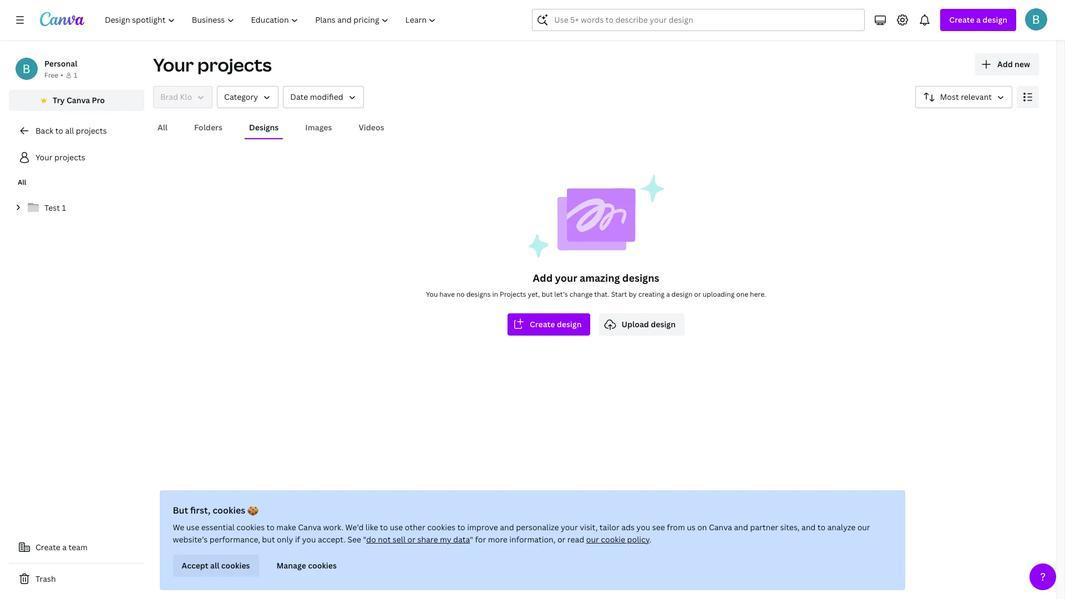 Task type: describe. For each thing, give the bounding box(es) containing it.
try
[[53, 95, 65, 105]]

videos button
[[354, 117, 389, 138]]

all button
[[153, 117, 172, 138]]

0 horizontal spatial you
[[302, 534, 316, 545]]

sell
[[393, 534, 406, 545]]

a inside add your amazing designs you have no designs in projects yet, but let's change that. start by creating a design or uploading one here.
[[666, 290, 670, 299]]

sites,
[[781, 522, 800, 533]]

start
[[611, 290, 627, 299]]

visit,
[[580, 522, 598, 533]]

us
[[687, 522, 696, 533]]

essential
[[202, 522, 235, 533]]

free
[[44, 70, 58, 80]]

team
[[69, 542, 88, 553]]

our cookie policy link
[[587, 534, 650, 545]]

folders
[[194, 122, 223, 133]]

personal
[[44, 58, 77, 69]]

partner
[[750, 522, 779, 533]]

videos
[[359, 122, 384, 133]]

upload
[[622, 319, 649, 330]]

relevant
[[961, 92, 992, 102]]

1 horizontal spatial 1
[[74, 70, 77, 80]]

test
[[44, 203, 60, 213]]

.
[[650, 534, 652, 545]]

if
[[295, 534, 300, 545]]

all inside button
[[211, 560, 220, 571]]

improve
[[468, 522, 498, 533]]

all inside button
[[158, 122, 168, 133]]

cookies down performance,
[[222, 560, 250, 571]]

add your amazing designs you have no designs in projects yet, but let's change that. start by creating a design or uploading one here.
[[426, 271, 766, 299]]

•
[[61, 70, 63, 80]]

uploading
[[703, 290, 735, 299]]

0 horizontal spatial your
[[36, 152, 53, 163]]

3 and from the left
[[802, 522, 816, 533]]

0 vertical spatial projects
[[197, 53, 272, 77]]

2 use from the left
[[390, 522, 403, 533]]

do not sell or share my data link
[[367, 534, 470, 545]]

no
[[457, 290, 465, 299]]

performance,
[[210, 534, 260, 545]]

here.
[[750, 290, 766, 299]]

top level navigation element
[[98, 9, 446, 31]]

add new button
[[975, 53, 1039, 75]]

have
[[440, 290, 455, 299]]

for
[[475, 534, 486, 545]]

tailor
[[600, 522, 620, 533]]

Sort by button
[[915, 86, 1013, 108]]

work.
[[324, 522, 344, 533]]

do
[[367, 534, 376, 545]]

0 horizontal spatial or
[[408, 534, 416, 545]]

not
[[378, 534, 391, 545]]

1 horizontal spatial canva
[[298, 522, 322, 533]]

cookies down the accept.
[[308, 560, 337, 571]]

back
[[36, 125, 53, 136]]

0 horizontal spatial designs
[[466, 290, 491, 299]]

read
[[568, 534, 585, 545]]

personalize
[[516, 522, 559, 533]]

folders button
[[190, 117, 227, 138]]

our inside 'we use essential cookies to make canva work. we'd like to use other cookies to improve and personalize your visit, tailor ads you see from us on canva and partner sites, and to analyze our website's performance, but only if you accept. see "'
[[858, 522, 871, 533]]

2 " from the left
[[470, 534, 474, 545]]

one
[[736, 290, 748, 299]]

test 1 link
[[9, 196, 144, 220]]

design inside create a design dropdown button
[[983, 14, 1008, 25]]

most
[[940, 92, 959, 102]]

my
[[440, 534, 452, 545]]

do not sell or share my data " for more information, or read our cookie policy .
[[367, 534, 652, 545]]

accept all cookies
[[182, 560, 250, 571]]

let's
[[554, 290, 568, 299]]

2 and from the left
[[734, 522, 749, 533]]

data
[[454, 534, 470, 545]]

accept
[[182, 560, 209, 571]]

to up data
[[458, 522, 466, 533]]

try canva pro button
[[9, 90, 144, 111]]

brad klo image
[[1025, 8, 1048, 31]]

you
[[426, 290, 438, 299]]

canva inside try canva pro button
[[67, 95, 90, 105]]

but inside 'we use essential cookies to make canva work. we'd like to use other cookies to improve and personalize your visit, tailor ads you see from us on canva and partner sites, and to analyze our website's performance, but only if you accept. see "'
[[262, 534, 275, 545]]

your inside 'we use essential cookies to make canva work. we'd like to use other cookies to improve and personalize your visit, tailor ads you see from us on canva and partner sites, and to analyze our website's performance, but only if you accept. see "'
[[561, 522, 578, 533]]

manage cookies button
[[268, 555, 346, 577]]

cookies up my
[[428, 522, 456, 533]]

that.
[[594, 290, 610, 299]]

1 horizontal spatial your projects
[[153, 53, 272, 77]]

analyze
[[828, 522, 856, 533]]

designs button
[[245, 117, 283, 138]]

your inside add your amazing designs you have no designs in projects yet, but let's change that. start by creating a design or uploading one here.
[[555, 271, 577, 285]]

design inside upload design button
[[651, 319, 676, 330]]

we
[[173, 522, 185, 533]]

1 and from the left
[[500, 522, 514, 533]]

to left make at the bottom of page
[[267, 522, 275, 533]]

free •
[[44, 70, 63, 80]]

cookies up essential
[[213, 504, 246, 517]]

Search search field
[[554, 9, 843, 31]]

most relevant
[[940, 92, 992, 102]]

brad
[[160, 92, 178, 102]]

create design
[[530, 319, 582, 330]]

create a design button
[[941, 9, 1016, 31]]

create for create a team
[[36, 542, 60, 553]]

but
[[173, 504, 188, 517]]

klo
[[180, 92, 192, 102]]

to left analyze at the right of page
[[818, 522, 826, 533]]

0 horizontal spatial our
[[587, 534, 599, 545]]

add new
[[998, 59, 1030, 69]]



Task type: locate. For each thing, give the bounding box(es) containing it.
designs
[[249, 122, 279, 133]]

1 use from the left
[[187, 522, 200, 533]]

0 vertical spatial you
[[637, 522, 651, 533]]

creating
[[638, 290, 665, 299]]

0 vertical spatial our
[[858, 522, 871, 533]]

information,
[[510, 534, 556, 545]]

create inside button
[[530, 319, 555, 330]]

0 vertical spatial all
[[65, 125, 74, 136]]

1 vertical spatial projects
[[76, 125, 107, 136]]

1
[[74, 70, 77, 80], [62, 203, 66, 213]]

1 horizontal spatial and
[[734, 522, 749, 533]]

0 horizontal spatial canva
[[67, 95, 90, 105]]

from
[[667, 522, 685, 533]]

trash
[[36, 574, 56, 584]]

" left for
[[470, 534, 474, 545]]

projects up category
[[197, 53, 272, 77]]

projects
[[500, 290, 526, 299]]

your projects up klo
[[153, 53, 272, 77]]

1 horizontal spatial all
[[211, 560, 220, 571]]

2 vertical spatial projects
[[54, 152, 85, 163]]

your
[[153, 53, 194, 77], [36, 152, 53, 163]]

but
[[542, 290, 553, 299], [262, 534, 275, 545]]

change
[[570, 290, 593, 299]]

1 vertical spatial all
[[211, 560, 220, 571]]

0 vertical spatial create
[[949, 14, 975, 25]]

design right upload
[[651, 319, 676, 330]]

to inside 'back to all projects' link
[[55, 125, 63, 136]]

0 vertical spatial your
[[153, 53, 194, 77]]

cookies down 🍪
[[237, 522, 265, 533]]

a for design
[[977, 14, 981, 25]]

add inside dropdown button
[[998, 59, 1013, 69]]

all right back
[[65, 125, 74, 136]]

0 horizontal spatial and
[[500, 522, 514, 533]]

Category button
[[217, 86, 279, 108]]

1 horizontal spatial "
[[470, 534, 474, 545]]

use up sell
[[390, 522, 403, 533]]

you right if
[[302, 534, 316, 545]]

add
[[998, 59, 1013, 69], [533, 271, 553, 285]]

your projects
[[153, 53, 272, 77], [36, 152, 85, 163]]

brad klo
[[160, 92, 192, 102]]

Date modified button
[[283, 86, 364, 108]]

1 right •
[[74, 70, 77, 80]]

2 vertical spatial a
[[62, 542, 67, 553]]

1 vertical spatial designs
[[466, 290, 491, 299]]

0 horizontal spatial your projects
[[36, 152, 85, 163]]

or inside add your amazing designs you have no designs in projects yet, but let's change that. start by creating a design or uploading one here.
[[694, 290, 701, 299]]

design inside add your amazing designs you have no designs in projects yet, but let's change that. start by creating a design or uploading one here.
[[672, 290, 693, 299]]

0 vertical spatial your projects
[[153, 53, 272, 77]]

2 horizontal spatial or
[[694, 290, 701, 299]]

1 horizontal spatial a
[[666, 290, 670, 299]]

0 horizontal spatial 1
[[62, 203, 66, 213]]

add for your
[[533, 271, 553, 285]]

None search field
[[532, 9, 865, 31]]

ads
[[622, 522, 635, 533]]

0 horizontal spatial all
[[65, 125, 74, 136]]

1 horizontal spatial all
[[158, 122, 168, 133]]

design right the "creating"
[[672, 290, 693, 299]]

you up policy
[[637, 522, 651, 533]]

see
[[653, 522, 665, 533]]

0 horizontal spatial use
[[187, 522, 200, 533]]

2 horizontal spatial create
[[949, 14, 975, 25]]

0 vertical spatial but
[[542, 290, 553, 299]]

or left uploading
[[694, 290, 701, 299]]

canva up if
[[298, 522, 322, 533]]

other
[[405, 522, 426, 533]]

1 vertical spatial our
[[587, 534, 599, 545]]

or left the 'read'
[[558, 534, 566, 545]]

we use essential cookies to make canva work. we'd like to use other cookies to improve and personalize your visit, tailor ads you see from us on canva and partner sites, and to analyze our website's performance, but only if you accept. see "
[[173, 522, 871, 545]]

1 vertical spatial 1
[[62, 203, 66, 213]]

but left 'only'
[[262, 534, 275, 545]]

0 vertical spatial a
[[977, 14, 981, 25]]

1 vertical spatial add
[[533, 271, 553, 285]]

trash link
[[9, 568, 144, 590]]

your up let's
[[555, 271, 577, 285]]

see
[[348, 534, 362, 545]]

a right the "creating"
[[666, 290, 670, 299]]

Owner button
[[153, 86, 213, 108]]

"
[[363, 534, 367, 545], [470, 534, 474, 545]]

create a team
[[36, 542, 88, 553]]

make
[[277, 522, 296, 533]]

canva right try
[[67, 95, 90, 105]]

use
[[187, 522, 200, 533], [390, 522, 403, 533]]

a inside button
[[62, 542, 67, 553]]

amazing
[[580, 271, 620, 285]]

1 horizontal spatial your
[[153, 53, 194, 77]]

modified
[[310, 92, 343, 102]]

2 horizontal spatial and
[[802, 522, 816, 533]]

0 vertical spatial your
[[555, 271, 577, 285]]

our right analyze at the right of page
[[858, 522, 871, 533]]

create inside dropdown button
[[949, 14, 975, 25]]

1 vertical spatial create
[[530, 319, 555, 330]]

create a design
[[949, 14, 1008, 25]]

🍪
[[248, 504, 259, 517]]

2 horizontal spatial a
[[977, 14, 981, 25]]

designs left in
[[466, 290, 491, 299]]

and left partner
[[734, 522, 749, 533]]

1 vertical spatial but
[[262, 534, 275, 545]]

pro
[[92, 95, 105, 105]]

create for create design
[[530, 319, 555, 330]]

your up the 'read'
[[561, 522, 578, 533]]

a up add new dropdown button on the right top of the page
[[977, 14, 981, 25]]

but right yet,
[[542, 290, 553, 299]]

1 horizontal spatial create
[[530, 319, 555, 330]]

" right see
[[363, 534, 367, 545]]

1 vertical spatial a
[[666, 290, 670, 299]]

add for new
[[998, 59, 1013, 69]]

0 horizontal spatial "
[[363, 534, 367, 545]]

1 vertical spatial your
[[36, 152, 53, 163]]

to right like
[[380, 522, 388, 533]]

create inside button
[[36, 542, 60, 553]]

to right back
[[55, 125, 63, 136]]

designs up "by"
[[622, 271, 659, 285]]

create design button
[[508, 313, 591, 336]]

0 vertical spatial all
[[158, 122, 168, 133]]

try canva pro
[[53, 95, 105, 105]]

1 vertical spatial all
[[18, 178, 26, 187]]

1 vertical spatial you
[[302, 534, 316, 545]]

your down back
[[36, 152, 53, 163]]

1 horizontal spatial use
[[390, 522, 403, 533]]

test 1
[[44, 203, 66, 213]]

but inside add your amazing designs you have no designs in projects yet, but let's change that. start by creating a design or uploading one here.
[[542, 290, 553, 299]]

projects down back to all projects
[[54, 152, 85, 163]]

your up brad klo at the left top of page
[[153, 53, 194, 77]]

1 horizontal spatial add
[[998, 59, 1013, 69]]

projects inside your projects link
[[54, 152, 85, 163]]

1 " from the left
[[363, 534, 367, 545]]

create a team button
[[9, 537, 144, 559]]

all right accept
[[211, 560, 220, 571]]

in
[[492, 290, 498, 299]]

a for team
[[62, 542, 67, 553]]

2 horizontal spatial canva
[[709, 522, 733, 533]]

use up website's
[[187, 522, 200, 533]]

our down visit,
[[587, 534, 599, 545]]

0 vertical spatial designs
[[622, 271, 659, 285]]

create for create a design
[[949, 14, 975, 25]]

our
[[858, 522, 871, 533], [587, 534, 599, 545]]

0 horizontal spatial add
[[533, 271, 553, 285]]

by
[[629, 290, 637, 299]]

cookie
[[601, 534, 626, 545]]

add inside add your amazing designs you have no designs in projects yet, but let's change that. start by creating a design or uploading one here.
[[533, 271, 553, 285]]

your
[[555, 271, 577, 285], [561, 522, 578, 533]]

design inside create design button
[[557, 319, 582, 330]]

to
[[55, 125, 63, 136], [267, 522, 275, 533], [380, 522, 388, 533], [458, 522, 466, 533], [818, 522, 826, 533]]

or
[[694, 290, 701, 299], [408, 534, 416, 545], [558, 534, 566, 545]]

accept all cookies button
[[173, 555, 259, 577]]

images button
[[301, 117, 336, 138]]

0 horizontal spatial a
[[62, 542, 67, 553]]

0 horizontal spatial but
[[262, 534, 275, 545]]

" inside 'we use essential cookies to make canva work. we'd like to use other cookies to improve and personalize your visit, tailor ads you see from us on canva and partner sites, and to analyze our website's performance, but only if you accept. see "'
[[363, 534, 367, 545]]

1 right test at left top
[[62, 203, 66, 213]]

like
[[366, 522, 378, 533]]

1 horizontal spatial designs
[[622, 271, 659, 285]]

and
[[500, 522, 514, 533], [734, 522, 749, 533], [802, 522, 816, 533]]

manage cookies
[[277, 560, 337, 571]]

back to all projects link
[[9, 120, 144, 142]]

more
[[488, 534, 508, 545]]

and up do not sell or share my data " for more information, or read our cookie policy .
[[500, 522, 514, 533]]

a left team
[[62, 542, 67, 553]]

design down let's
[[557, 319, 582, 330]]

designs
[[622, 271, 659, 285], [466, 290, 491, 299]]

canva right on
[[709, 522, 733, 533]]

first,
[[191, 504, 211, 517]]

upload design
[[622, 319, 676, 330]]

or right sell
[[408, 534, 416, 545]]

all
[[158, 122, 168, 133], [18, 178, 26, 187]]

1 vertical spatial your projects
[[36, 152, 85, 163]]

add up yet,
[[533, 271, 553, 285]]

1 horizontal spatial you
[[637, 522, 651, 533]]

and right sites,
[[802, 522, 816, 533]]

manage
[[277, 560, 306, 571]]

upload design button
[[599, 313, 685, 336]]

0 horizontal spatial all
[[18, 178, 26, 187]]

but first, cookies 🍪
[[173, 504, 259, 517]]

yet,
[[528, 290, 540, 299]]

2 vertical spatial create
[[36, 542, 60, 553]]

date modified
[[290, 92, 343, 102]]

1 vertical spatial your
[[561, 522, 578, 533]]

new
[[1015, 59, 1030, 69]]

your projects link
[[9, 146, 144, 169]]

policy
[[628, 534, 650, 545]]

design
[[983, 14, 1008, 25], [672, 290, 693, 299], [557, 319, 582, 330], [651, 319, 676, 330]]

1 horizontal spatial but
[[542, 290, 553, 299]]

1 horizontal spatial or
[[558, 534, 566, 545]]

1 horizontal spatial our
[[858, 522, 871, 533]]

0 vertical spatial 1
[[74, 70, 77, 80]]

you
[[637, 522, 651, 533], [302, 534, 316, 545]]

projects up your projects link
[[76, 125, 107, 136]]

design left brad klo icon
[[983, 14, 1008, 25]]

add left new
[[998, 59, 1013, 69]]

only
[[277, 534, 293, 545]]

0 horizontal spatial create
[[36, 542, 60, 553]]

a inside dropdown button
[[977, 14, 981, 25]]

back to all projects
[[36, 125, 107, 136]]

your projects down back to all projects
[[36, 152, 85, 163]]

projects
[[197, 53, 272, 77], [76, 125, 107, 136], [54, 152, 85, 163]]

projects inside 'back to all projects' link
[[76, 125, 107, 136]]

but first, cookies 🍪 dialog
[[160, 490, 905, 590]]

images
[[305, 122, 332, 133]]

we'd
[[346, 522, 364, 533]]

0 vertical spatial add
[[998, 59, 1013, 69]]



Task type: vqa. For each thing, say whether or not it's contained in the screenshot.
Test 1
yes



